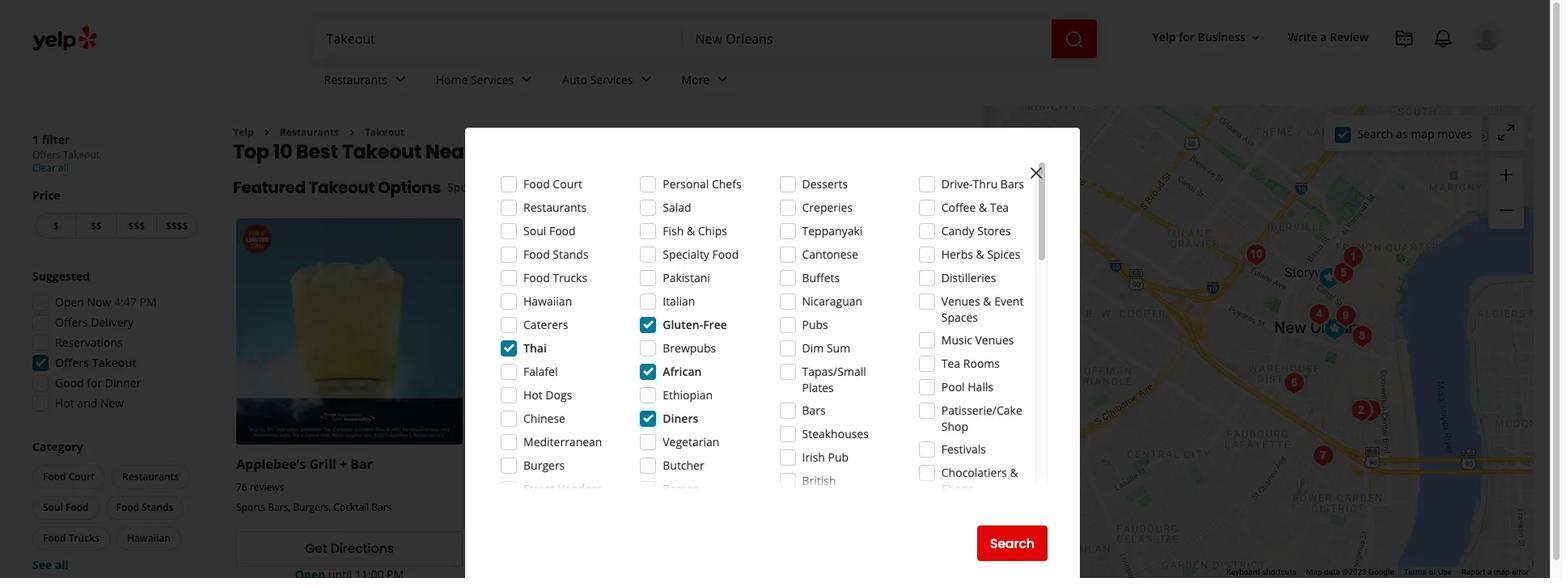 Task type: describe. For each thing, give the bounding box(es) containing it.
and
[[77, 396, 97, 411]]

all inside 1 filter offers takeout clear all
[[58, 161, 69, 175]]

gluten-free
[[663, 317, 727, 333]]

festivals
[[942, 442, 986, 457]]

0 vertical spatial restaurants link
[[311, 58, 423, 105]]

1 vertical spatial restaurants link
[[280, 125, 339, 139]]

offers inside 1 filter offers takeout clear all
[[32, 148, 61, 162]]

see all button
[[32, 558, 69, 573]]

food stands inside button
[[116, 501, 173, 515]]

expand map image
[[1497, 123, 1516, 142]]

gus's world famous fried chicken image
[[1355, 395, 1388, 427]]

hot dogs
[[524, 388, 572, 403]]

mediterranean
[[524, 435, 602, 450]]

food inside food stands button
[[116, 501, 139, 515]]

ethiopian
[[663, 388, 713, 403]]

patisserie/cake shop
[[942, 403, 1023, 435]]

court inside search dialog
[[553, 176, 583, 192]]

24 chevron down v2 image for more
[[713, 70, 732, 89]]

court inside button
[[68, 470, 95, 484]]

applebee's grill + bar 76 reviews sports bars, burgers, cocktail bars
[[236, 456, 392, 515]]

report
[[1462, 568, 1486, 577]]

rooms
[[964, 356, 1000, 371]]

shop
[[942, 419, 969, 435]]

offers for offers delivery
[[55, 315, 88, 330]]

chocolatiers & shops
[[942, 465, 1018, 497]]

african
[[663, 364, 702, 380]]

keyboard shortcuts button
[[1227, 567, 1297, 579]]

yelp for yelp for business
[[1153, 29, 1176, 45]]

terms
[[1404, 568, 1427, 577]]

herbs & spices
[[942, 247, 1021, 262]]

mother's restaurant image
[[1346, 320, 1379, 353]]

notifications image
[[1434, 29, 1453, 49]]

venues & event spaces
[[942, 294, 1024, 325]]

chips
[[698, 223, 727, 239]]

new inside "group"
[[100, 396, 124, 411]]

cochon butcher image
[[1346, 395, 1378, 427]]

thru
[[973, 176, 998, 192]]

stands inside search dialog
[[553, 247, 589, 262]]

steakhouses
[[802, 426, 869, 442]]

services for home services
[[471, 72, 514, 87]]

services for auto services
[[590, 72, 633, 87]]

group containing category
[[29, 439, 201, 574]]

see
[[32, 558, 52, 573]]

reservations
[[55, 335, 123, 350]]

firehouse
[[476, 456, 539, 474]]

salad
[[663, 200, 692, 215]]

business categories element
[[311, 58, 1502, 105]]

trucks inside search dialog
[[553, 270, 588, 286]]

zoom in image
[[1497, 165, 1516, 184]]

clear all link
[[32, 161, 69, 175]]

a for report
[[1488, 568, 1492, 577]]

yelp link
[[233, 125, 254, 139]]

cocktail
[[334, 501, 369, 515]]

applebee's grill + bar link
[[236, 456, 373, 474]]

pakistani
[[663, 270, 710, 286]]

top
[[233, 139, 269, 165]]

0 horizontal spatial tea
[[942, 356, 961, 371]]

personal
[[663, 176, 709, 192]]

big little kitchen nola image
[[1278, 367, 1311, 400]]

burgers,
[[293, 501, 331, 515]]

directions
[[330, 540, 394, 558]]

spaces
[[942, 310, 978, 325]]

review
[[1330, 29, 1369, 45]]

firehouse subs link
[[476, 456, 573, 474]]

group containing suggested
[[28, 269, 201, 417]]

best
[[296, 139, 338, 165]]

burgers
[[524, 458, 565, 473]]

0 vertical spatial bars
[[1001, 176, 1025, 192]]

music
[[942, 333, 973, 348]]

16 chevron right v2 image for takeout
[[345, 126, 358, 139]]

offers takeout
[[55, 355, 137, 371]]

4:47
[[114, 295, 137, 310]]

featured
[[233, 177, 306, 199]]

dinner
[[105, 375, 141, 391]]

open now 4:47 pm
[[55, 295, 157, 310]]

24 chevron down v2 image for restaurants
[[391, 70, 410, 89]]

google image
[[988, 558, 1041, 579]]

distilleries
[[942, 270, 996, 286]]

close image
[[1027, 163, 1046, 183]]

hot for hot and new
[[55, 396, 74, 411]]

majoria's commerce restaurant image
[[1330, 300, 1363, 333]]

caterers
[[524, 317, 568, 333]]

olde nola cookery image
[[1328, 257, 1360, 290]]

vendors
[[558, 481, 602, 497]]

map
[[1306, 568, 1322, 577]]

specialty
[[663, 247, 710, 262]]

food stands button
[[106, 496, 184, 520]]

olive image
[[1304, 299, 1336, 331]]

& for coffee
[[979, 200, 987, 215]]

bars,
[[268, 501, 291, 515]]

venues inside venues & event spaces
[[942, 294, 980, 309]]

soul inside button
[[43, 501, 63, 515]]

street
[[524, 481, 555, 497]]

keyboard
[[1227, 568, 1260, 577]]

projects image
[[1395, 29, 1414, 49]]

food inside soul food button
[[66, 501, 89, 515]]

yawdi food image
[[1240, 239, 1273, 271]]

dp dough image
[[954, 475, 986, 507]]

irish
[[802, 450, 825, 465]]

1 vertical spatial venues
[[975, 333, 1014, 348]]

a for write
[[1321, 29, 1327, 45]]

$$$$
[[166, 219, 188, 233]]

soul food inside search dialog
[[524, 223, 576, 239]]

fish & chips
[[663, 223, 727, 239]]

tapas/small
[[802, 364, 866, 380]]

soul food button
[[32, 496, 99, 520]]

creperies
[[802, 200, 853, 215]]

$$$$ button
[[156, 214, 197, 239]]

takeout inside 1 filter offers takeout clear all
[[63, 148, 100, 162]]

sports
[[236, 501, 265, 515]]

16 chevron down v2 image
[[1249, 31, 1262, 44]]

10
[[273, 139, 292, 165]]

ramen
[[663, 481, 700, 497]]

zoom out image
[[1497, 201, 1516, 220]]

1 horizontal spatial new
[[476, 139, 518, 165]]

dogs
[[546, 388, 572, 403]]

food inside food court button
[[43, 470, 66, 484]]

hawaiian button
[[116, 527, 181, 551]]

moves
[[1438, 126, 1473, 141]]

food inside "food trucks" button
[[43, 532, 66, 545]]

butcher
[[663, 458, 705, 473]]

3.9 star rating image
[[476, 482, 563, 498]]

grill
[[309, 456, 336, 474]]

good
[[55, 375, 84, 391]]

pool
[[942, 380, 965, 395]]

category
[[32, 439, 83, 455]]

bars inside 'applebee's grill + bar 76 reviews sports bars, burgers, cocktail bars'
[[372, 501, 392, 515]]

applebee's
[[236, 456, 306, 474]]

home services
[[436, 72, 514, 87]]

©2023
[[1342, 568, 1367, 577]]

16 chevron right v2 image for restaurants
[[260, 126, 273, 139]]

home services link
[[423, 58, 549, 105]]

map region
[[954, 78, 1563, 579]]

falafel
[[524, 364, 558, 380]]

sum
[[827, 341, 851, 356]]

british
[[802, 473, 836, 489]]

tapas/small plates
[[802, 364, 866, 396]]

for for dinner
[[87, 375, 102, 391]]

nicaraguan
[[802, 294, 863, 309]]

user actions element
[[1140, 20, 1524, 120]]

gluten-
[[663, 317, 703, 333]]



Task type: vqa. For each thing, say whether or not it's contained in the screenshot.
as
yes



Task type: locate. For each thing, give the bounding box(es) containing it.
food trucks up caterers
[[524, 270, 588, 286]]

0 vertical spatial court
[[553, 176, 583, 192]]

1 vertical spatial search
[[990, 534, 1035, 553]]

a right write
[[1321, 29, 1327, 45]]

0 horizontal spatial court
[[68, 470, 95, 484]]

0 horizontal spatial trucks
[[68, 532, 99, 545]]

top 10 best takeout near new orleans, louisiana
[[233, 139, 701, 165]]

map left error
[[1494, 568, 1510, 577]]

0 vertical spatial map
[[1411, 126, 1435, 141]]

price group
[[32, 188, 201, 242]]

1 vertical spatial food court
[[43, 470, 95, 484]]

16 chevron right v2 image right yelp link
[[260, 126, 273, 139]]

candy
[[942, 223, 975, 239]]

get
[[305, 540, 327, 558]]

thai
[[524, 341, 547, 356]]

1 horizontal spatial soul
[[524, 223, 546, 239]]

cantonese
[[802, 247, 859, 262]]

halls
[[968, 380, 994, 395]]

1 horizontal spatial 24 chevron down v2 image
[[636, 70, 656, 89]]

restaurants inside business categories element
[[324, 72, 387, 87]]

0 vertical spatial trucks
[[553, 270, 588, 286]]

24 chevron down v2 image right more
[[713, 70, 732, 89]]

24 chevron down v2 image
[[517, 70, 537, 89], [713, 70, 732, 89]]

search up google image
[[990, 534, 1035, 553]]

0 horizontal spatial 24 chevron down v2 image
[[517, 70, 537, 89]]

2 services from the left
[[590, 72, 633, 87]]

stands down "restaurants" button
[[142, 501, 173, 515]]

all right "see"
[[55, 558, 69, 573]]

food court button
[[32, 465, 105, 490]]

pm
[[140, 295, 157, 310]]

food court up soul food button
[[43, 470, 95, 484]]

a
[[1321, 29, 1327, 45], [1488, 568, 1492, 577]]

16 chevron right v2 image left the takeout link
[[345, 126, 358, 139]]

terms of use link
[[1404, 568, 1452, 577]]

bars
[[1001, 176, 1025, 192], [802, 403, 826, 418], [372, 501, 392, 515]]

1 24 chevron down v2 image from the left
[[517, 70, 537, 89]]

0 horizontal spatial a
[[1321, 29, 1327, 45]]

shortcuts
[[1262, 568, 1297, 577]]

& inside 'chocolatiers & shops'
[[1010, 465, 1018, 481]]

food trucks inside button
[[43, 532, 99, 545]]

soul food down food court button
[[43, 501, 89, 515]]

0 horizontal spatial 16 chevron right v2 image
[[260, 126, 273, 139]]

1 horizontal spatial 16 chevron right v2 image
[[345, 126, 358, 139]]

24 chevron down v2 image left the home
[[391, 70, 410, 89]]

court down the orleans,
[[553, 176, 583, 192]]

1 horizontal spatial food court
[[524, 176, 583, 192]]

plates
[[802, 380, 834, 396]]

all
[[58, 161, 69, 175], [55, 558, 69, 573]]

& for fish
[[687, 223, 695, 239]]

for down offers takeout
[[87, 375, 102, 391]]

venues up rooms
[[975, 333, 1014, 348]]

1 horizontal spatial hot
[[524, 388, 543, 403]]

yelp for yelp link
[[233, 125, 254, 139]]

hot for hot dogs
[[524, 388, 543, 403]]

24 chevron down v2 image for home services
[[517, 70, 537, 89]]

firehouse subs
[[476, 456, 573, 474]]

1 vertical spatial stands
[[142, 501, 173, 515]]

filter
[[42, 132, 70, 147]]

offers down open
[[55, 315, 88, 330]]

suggested
[[32, 269, 90, 284]]

restaurants inside button
[[122, 470, 179, 484]]

2 24 chevron down v2 image from the left
[[636, 70, 656, 89]]

food stands inside search dialog
[[524, 247, 589, 262]]

1 vertical spatial new
[[100, 396, 124, 411]]

event
[[995, 294, 1024, 309]]

&
[[979, 200, 987, 215], [687, 223, 695, 239], [976, 247, 985, 262], [983, 294, 992, 309], [1010, 465, 1018, 481]]

new up "16 info v2" icon at the left top of the page
[[476, 139, 518, 165]]

1 vertical spatial hawaiian
[[127, 532, 171, 545]]

hawaiian inside search dialog
[[524, 294, 572, 309]]

0 vertical spatial yelp
[[1153, 29, 1176, 45]]

0 vertical spatial all
[[58, 161, 69, 175]]

restaurants up the takeout link
[[324, 72, 387, 87]]

cajun dragon image
[[1338, 241, 1370, 274]]

1 vertical spatial yelp
[[233, 125, 254, 139]]

tea up pool
[[942, 356, 961, 371]]

24 chevron down v2 image inside the restaurants link
[[391, 70, 410, 89]]

spices
[[988, 247, 1021, 262]]

3.9 (18 reviews)
[[570, 481, 651, 496]]

$$$
[[128, 219, 145, 233]]

pubs
[[802, 317, 828, 333]]

food court inside button
[[43, 470, 95, 484]]

drive-thru bars
[[942, 176, 1025, 192]]

food trucks down soul food button
[[43, 532, 99, 545]]

soul inside search dialog
[[524, 223, 546, 239]]

1 services from the left
[[471, 72, 514, 87]]

1 vertical spatial for
[[87, 375, 102, 391]]

search image
[[1064, 30, 1084, 49]]

ihop image
[[1313, 262, 1346, 295]]

1 vertical spatial soul food
[[43, 501, 89, 515]]

0 vertical spatial stands
[[553, 247, 589, 262]]

bars left close icon
[[1001, 176, 1025, 192]]

1 vertical spatial bars
[[802, 403, 826, 418]]

patisserie/cake
[[942, 403, 1023, 418]]

16 chevron right v2 image
[[260, 126, 273, 139], [345, 126, 358, 139]]

0 vertical spatial new
[[476, 139, 518, 165]]

+
[[340, 456, 347, 474]]

1 horizontal spatial food stands
[[524, 247, 589, 262]]

0 horizontal spatial soul food
[[43, 501, 89, 515]]

food trucks button
[[32, 527, 110, 551]]

1 horizontal spatial court
[[553, 176, 583, 192]]

new
[[476, 139, 518, 165], [100, 396, 124, 411]]

food stands up caterers
[[524, 247, 589, 262]]

offers for offers takeout
[[55, 355, 89, 371]]

for inside "group"
[[87, 375, 102, 391]]

fat boy pantry image
[[1308, 440, 1340, 473]]

all inside "group"
[[55, 558, 69, 573]]

chinese
[[524, 411, 566, 426]]

0 vertical spatial tea
[[990, 200, 1009, 215]]

restaurants right top at the top
[[280, 125, 339, 139]]

offers down filter at the left top
[[32, 148, 61, 162]]

None search field
[[314, 19, 1100, 58]]

1 vertical spatial all
[[55, 558, 69, 573]]

auto services
[[562, 72, 633, 87]]

24 chevron down v2 image inside home services link
[[517, 70, 537, 89]]

0 vertical spatial food stands
[[524, 247, 589, 262]]

24 chevron down v2 image
[[391, 70, 410, 89], [636, 70, 656, 89]]

all right the clear
[[58, 161, 69, 175]]

0 horizontal spatial for
[[87, 375, 102, 391]]

1 horizontal spatial food trucks
[[524, 270, 588, 286]]

1 horizontal spatial stands
[[553, 247, 589, 262]]

restaurants up food stands button
[[122, 470, 179, 484]]

see all
[[32, 558, 69, 573]]

1
[[32, 132, 39, 147]]

1 horizontal spatial for
[[1179, 29, 1195, 45]]

0 horizontal spatial hot
[[55, 396, 74, 411]]

1 horizontal spatial map
[[1494, 568, 1510, 577]]

1 vertical spatial tea
[[942, 356, 961, 371]]

stands inside button
[[142, 501, 173, 515]]

1 vertical spatial offers
[[55, 315, 88, 330]]

1 horizontal spatial bars
[[802, 403, 826, 418]]

24 chevron down v2 image inside auto services link
[[636, 70, 656, 89]]

search dialog
[[0, 0, 1563, 579]]

hawaiian down food stands button
[[127, 532, 171, 545]]

hot inside "group"
[[55, 396, 74, 411]]

offers up good
[[55, 355, 89, 371]]

24 chevron down v2 image for auto services
[[636, 70, 656, 89]]

stands up caterers
[[553, 247, 589, 262]]

hot down good
[[55, 396, 74, 411]]

soul food inside button
[[43, 501, 89, 515]]

1 vertical spatial a
[[1488, 568, 1492, 577]]

1 16 chevron right v2 image from the left
[[260, 126, 273, 139]]

24 chevron down v2 image inside more link
[[713, 70, 732, 89]]

1 vertical spatial trucks
[[68, 532, 99, 545]]

2 vertical spatial offers
[[55, 355, 89, 371]]

home
[[436, 72, 468, 87]]

& for chocolatiers
[[1010, 465, 1018, 481]]

pub
[[828, 450, 849, 465]]

2 horizontal spatial bars
[[1001, 176, 1025, 192]]

3.9
[[570, 481, 586, 496]]

venues up spaces
[[942, 294, 980, 309]]

0 horizontal spatial bars
[[372, 501, 392, 515]]

0 vertical spatial a
[[1321, 29, 1327, 45]]

0 horizontal spatial search
[[990, 534, 1035, 553]]

map for error
[[1494, 568, 1510, 577]]

1 vertical spatial food stands
[[116, 501, 173, 515]]

& for herbs
[[976, 247, 985, 262]]

0 vertical spatial group
[[1489, 158, 1524, 229]]

write
[[1288, 29, 1318, 45]]

0 vertical spatial venues
[[942, 294, 980, 309]]

services
[[471, 72, 514, 87], [590, 72, 633, 87]]

more
[[682, 72, 710, 87]]

business
[[1198, 29, 1246, 45]]

hot down falafel on the bottom
[[524, 388, 543, 403]]

brewpubs
[[663, 341, 716, 356]]

food court inside search dialog
[[524, 176, 583, 192]]

report a map error link
[[1462, 568, 1529, 577]]

0 horizontal spatial new
[[100, 396, 124, 411]]

0 horizontal spatial map
[[1411, 126, 1435, 141]]

get directions link
[[236, 531, 463, 567]]

24 chevron down v2 image left auto
[[517, 70, 537, 89]]

16 info v2 image
[[509, 181, 522, 194]]

search left as
[[1358, 126, 1394, 141]]

yelp left 10
[[233, 125, 254, 139]]

good for dinner
[[55, 375, 141, 391]]

0 horizontal spatial yelp
[[233, 125, 254, 139]]

bars down the plates
[[802, 403, 826, 418]]

soul food
[[524, 223, 576, 239], [43, 501, 89, 515]]

food trucks
[[524, 270, 588, 286], [43, 532, 99, 545]]

food trucks inside search dialog
[[524, 270, 588, 286]]

search
[[1358, 126, 1394, 141], [990, 534, 1035, 553]]

group
[[1489, 158, 1524, 229], [28, 269, 201, 417], [29, 439, 201, 574]]

restaurants link right top at the top
[[280, 125, 339, 139]]

diners
[[663, 411, 699, 426]]

yelp for business button
[[1146, 23, 1269, 52]]

trucks down soul food button
[[68, 532, 99, 545]]

& down drive-thru bars
[[979, 200, 987, 215]]

0 vertical spatial soul food
[[524, 223, 576, 239]]

orleans,
[[522, 139, 604, 165]]

map for moves
[[1411, 126, 1435, 141]]

food court down the orleans,
[[524, 176, 583, 192]]

0 vertical spatial offers
[[32, 148, 61, 162]]

0 horizontal spatial food trucks
[[43, 532, 99, 545]]

write a review
[[1288, 29, 1369, 45]]

0 vertical spatial hawaiian
[[524, 294, 572, 309]]

trucks up caterers
[[553, 270, 588, 286]]

takeout inside "group"
[[92, 355, 137, 371]]

bars right cocktail
[[372, 501, 392, 515]]

1 horizontal spatial yelp
[[1153, 29, 1176, 45]]

google
[[1369, 568, 1395, 577]]

delivery
[[91, 315, 134, 330]]

restaurants link up the takeout link
[[311, 58, 423, 105]]

0 vertical spatial search
[[1358, 126, 1394, 141]]

soul food down the orleans,
[[524, 223, 576, 239]]

& for venues
[[983, 294, 992, 309]]

yelp inside yelp for business button
[[1153, 29, 1176, 45]]

services right the home
[[471, 72, 514, 87]]

& right herbs
[[976, 247, 985, 262]]

restaurants inside search dialog
[[524, 200, 587, 215]]

auto
[[562, 72, 587, 87]]

buffets
[[802, 270, 840, 286]]

get directions
[[305, 540, 394, 558]]

1 24 chevron down v2 image from the left
[[391, 70, 410, 89]]

food stands down "restaurants" button
[[116, 501, 173, 515]]

0 vertical spatial for
[[1179, 29, 1195, 45]]

search for search as map moves
[[1358, 126, 1394, 141]]

for inside button
[[1179, 29, 1195, 45]]

0 horizontal spatial stands
[[142, 501, 173, 515]]

1 horizontal spatial hawaiian
[[524, 294, 572, 309]]

trucks inside button
[[68, 532, 99, 545]]

2 vertical spatial bars
[[372, 501, 392, 515]]

1 horizontal spatial tea
[[990, 200, 1009, 215]]

0 vertical spatial food court
[[524, 176, 583, 192]]

1 horizontal spatial trucks
[[553, 270, 588, 286]]

1 horizontal spatial search
[[1358, 126, 1394, 141]]

$$$ button
[[116, 214, 156, 239]]

1 horizontal spatial a
[[1488, 568, 1492, 577]]

& inside venues & event spaces
[[983, 294, 992, 309]]

tea
[[990, 200, 1009, 215], [942, 356, 961, 371]]

hot inside search dialog
[[524, 388, 543, 403]]

for for business
[[1179, 29, 1195, 45]]

1 vertical spatial court
[[68, 470, 95, 484]]

0 horizontal spatial hawaiian
[[127, 532, 171, 545]]

coffee
[[942, 200, 976, 215]]

1 vertical spatial food trucks
[[43, 532, 99, 545]]

1 horizontal spatial 24 chevron down v2 image
[[713, 70, 732, 89]]

irish pub
[[802, 450, 849, 465]]

search for search
[[990, 534, 1035, 553]]

a inside "element"
[[1321, 29, 1327, 45]]

hot and new
[[55, 396, 124, 411]]

restaurants down the orleans,
[[524, 200, 587, 215]]

$$
[[91, 219, 102, 233]]

map data ©2023 google
[[1306, 568, 1395, 577]]

error
[[1512, 568, 1529, 577]]

hawaiian up caterers
[[524, 294, 572, 309]]

court
[[553, 176, 583, 192], [68, 470, 95, 484]]

yelp left business at the top of the page
[[1153, 29, 1176, 45]]

search inside button
[[990, 534, 1035, 553]]

1 horizontal spatial soul food
[[524, 223, 576, 239]]

2 24 chevron down v2 image from the left
[[713, 70, 732, 89]]

specialty food
[[663, 247, 739, 262]]

coffee & tea
[[942, 200, 1009, 215]]

hawaiian
[[524, 294, 572, 309], [127, 532, 171, 545]]

& right "chocolatiers"
[[1010, 465, 1018, 481]]

1 vertical spatial map
[[1494, 568, 1510, 577]]

1 vertical spatial group
[[28, 269, 201, 417]]

map right as
[[1411, 126, 1435, 141]]

a right report
[[1488, 568, 1492, 577]]

desserts
[[802, 176, 848, 192]]

1 horizontal spatial services
[[590, 72, 633, 87]]

services right auto
[[590, 72, 633, 87]]

& right fish
[[687, 223, 695, 239]]

search as map moves
[[1358, 126, 1473, 141]]

0 horizontal spatial soul
[[43, 501, 63, 515]]

starbucks image
[[1319, 313, 1351, 346]]

0 vertical spatial food trucks
[[524, 270, 588, 286]]

0 horizontal spatial services
[[471, 72, 514, 87]]

for left business at the top of the page
[[1179, 29, 1195, 45]]

0 horizontal spatial 24 chevron down v2 image
[[391, 70, 410, 89]]

0 horizontal spatial food court
[[43, 470, 95, 484]]

(18
[[589, 481, 605, 496]]

0 vertical spatial soul
[[524, 223, 546, 239]]

2 vertical spatial group
[[29, 439, 201, 574]]

yelp for business
[[1153, 29, 1246, 45]]

restaurants button
[[112, 465, 189, 490]]

0 horizontal spatial food stands
[[116, 501, 173, 515]]

hawaiian inside button
[[127, 532, 171, 545]]

24 chevron down v2 image right auto services at the top left of page
[[636, 70, 656, 89]]

tea up stores
[[990, 200, 1009, 215]]

2 16 chevron right v2 image from the left
[[345, 126, 358, 139]]

soul
[[524, 223, 546, 239], [43, 501, 63, 515]]

court up soul food button
[[68, 470, 95, 484]]

restaurants
[[324, 72, 387, 87], [280, 125, 339, 139], [524, 200, 587, 215], [122, 470, 179, 484]]

1 vertical spatial soul
[[43, 501, 63, 515]]

& left event
[[983, 294, 992, 309]]

use
[[1438, 568, 1452, 577]]

food court
[[524, 176, 583, 192], [43, 470, 95, 484]]

new down dinner
[[100, 396, 124, 411]]



